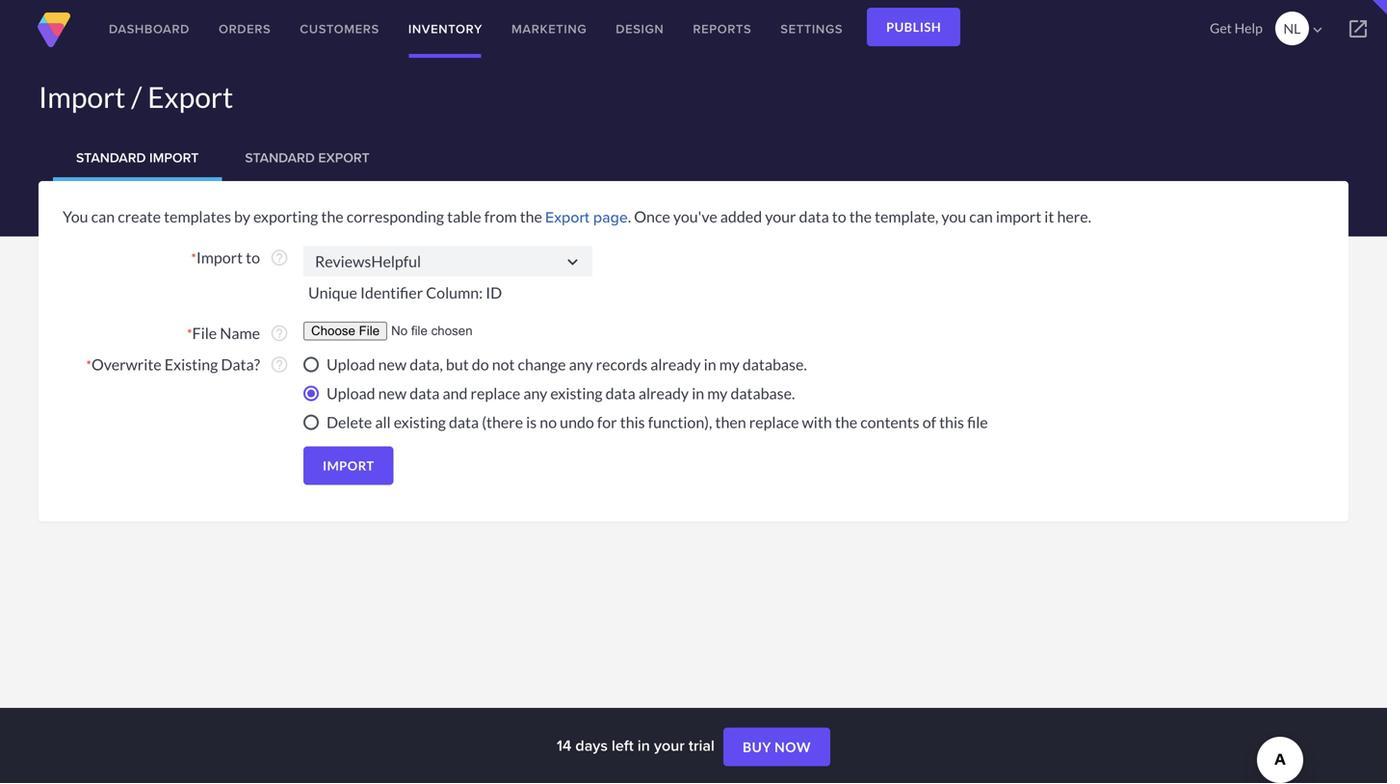 Task type: locate. For each thing, give the bounding box(es) containing it.
here.
[[1057, 207, 1091, 226]]

replace left with
[[749, 413, 799, 431]]

export
[[148, 79, 233, 114], [318, 148, 370, 168], [545, 206, 589, 228]]

file
[[192, 324, 217, 342]]

0 horizontal spatial to
[[246, 248, 260, 267]]

2 vertical spatial help_outline
[[270, 355, 289, 374]]

0 horizontal spatial existing
[[394, 413, 446, 431]]

new
[[378, 355, 407, 374], [378, 384, 407, 403]]

trial
[[689, 734, 715, 757]]

* inside the * import to help_outline
[[191, 250, 196, 266]]

data down and
[[449, 413, 479, 431]]

data right added in the top right of the page
[[799, 207, 829, 226]]

in right the left
[[638, 734, 650, 757]]

database. up with
[[743, 355, 807, 374]]

import
[[39, 79, 126, 114], [149, 148, 199, 168], [196, 248, 243, 267], [323, 458, 374, 473]]

can right "you"
[[969, 207, 993, 226]]

already right records
[[650, 355, 701, 374]]

any
[[569, 355, 593, 374], [523, 384, 547, 403]]

to left template,
[[832, 207, 846, 226]]

* inside * overwrite existing data? help_outline
[[86, 357, 91, 373]]

0 vertical spatial my
[[719, 355, 740, 374]]

you
[[63, 207, 88, 226]]

the
[[321, 207, 344, 226], [520, 207, 542, 226], [849, 207, 872, 226], [835, 413, 857, 431]]

0 vertical spatial any
[[569, 355, 593, 374]]

new up "all"
[[378, 384, 407, 403]]

contents
[[860, 413, 920, 431]]

replace up (there
[[471, 384, 520, 403]]

buy now
[[743, 739, 811, 755]]

undo
[[560, 413, 594, 431]]

the right from
[[520, 207, 542, 226]]

delete
[[327, 413, 372, 431]]

standard up exporting
[[245, 148, 315, 168]]

export right /
[[148, 79, 233, 114]]

2 help_outline from the top
[[270, 324, 289, 343]]

None file field
[[303, 322, 547, 340]]

help_outline
[[270, 248, 289, 267], [270, 324, 289, 343], [270, 355, 289, 374]]

1 horizontal spatial can
[[969, 207, 993, 226]]

0 horizontal spatial export
[[148, 79, 233, 114]]

1 vertical spatial export
[[318, 148, 370, 168]]

data down data,
[[410, 384, 440, 403]]

1 upload from the top
[[327, 355, 375, 374]]

 link
[[1329, 0, 1387, 58]]

dashboard link
[[94, 0, 204, 58]]

* import to help_outline
[[191, 248, 289, 267]]

1 horizontal spatial export
[[318, 148, 370, 168]]

corresponding
[[347, 207, 444, 226]]

* for upload new data, but do not change any records already in my database.
[[86, 357, 91, 373]]

once
[[634, 207, 670, 226]]

14
[[557, 734, 572, 757]]

* inside * file name help_outline
[[187, 326, 192, 342]]

1 vertical spatial upload
[[327, 384, 375, 403]]

standard inside the standard import "link"
[[76, 148, 146, 168]]

3 help_outline from the top
[[270, 355, 289, 374]]

0 horizontal spatial any
[[523, 384, 547, 403]]

1 vertical spatial *
[[187, 326, 192, 342]]

this right for at the left
[[620, 413, 645, 431]]

import left /
[[39, 79, 126, 114]]

the right with
[[835, 413, 857, 431]]

any up upload new data and replace any existing data already in my database.
[[569, 355, 593, 374]]

for
[[597, 413, 617, 431]]

standard
[[76, 148, 146, 168], [245, 148, 315, 168]]

1 vertical spatial to
[[246, 248, 260, 267]]

can right you
[[91, 207, 115, 226]]

import up "templates"
[[149, 148, 199, 168]]

1 vertical spatial my
[[707, 384, 728, 403]]

2 standard from the left
[[245, 148, 315, 168]]

already
[[650, 355, 701, 374], [639, 384, 689, 403]]

in up function),
[[692, 384, 704, 403]]

then
[[715, 413, 746, 431]]

with
[[802, 413, 832, 431]]

any up is
[[523, 384, 547, 403]]

this right of
[[939, 413, 964, 431]]

1 horizontal spatial your
[[765, 207, 796, 226]]

2 upload from the top
[[327, 384, 375, 403]]

existing right "all"
[[394, 413, 446, 431]]

added
[[720, 207, 762, 226]]

data?
[[221, 355, 260, 374]]

standard import link
[[53, 135, 222, 181]]

your right added in the top right of the page
[[765, 207, 796, 226]]

0 horizontal spatial replace
[[471, 384, 520, 403]]

1 horizontal spatial to
[[832, 207, 846, 226]]

export left page
[[545, 206, 589, 228]]

your
[[765, 207, 796, 226], [654, 734, 685, 757]]

0 vertical spatial help_outline
[[270, 248, 289, 267]]

all
[[375, 413, 391, 431]]

1 horizontal spatial existing
[[550, 384, 603, 403]]

1 vertical spatial new
[[378, 384, 407, 403]]

0 horizontal spatial can
[[91, 207, 115, 226]]

1 vertical spatial existing
[[394, 413, 446, 431]]

1 vertical spatial help_outline
[[270, 324, 289, 343]]

replace
[[471, 384, 520, 403], [749, 413, 799, 431]]

you've
[[673, 207, 717, 226]]

help_outline down exporting
[[270, 248, 289, 267]]

0 vertical spatial already
[[650, 355, 701, 374]]

0 vertical spatial to
[[832, 207, 846, 226]]

to inside you can create templates by exporting the corresponding table from the export page . once you've added your data to the template, you can import it here.
[[832, 207, 846, 226]]

to
[[832, 207, 846, 226], [246, 248, 260, 267]]

help_outline right data?
[[270, 355, 289, 374]]

0 horizontal spatial standard
[[76, 148, 146, 168]]

to down the by on the top left
[[246, 248, 260, 267]]

0 vertical spatial replace
[[471, 384, 520, 403]]

in
[[704, 355, 716, 374], [692, 384, 704, 403], [638, 734, 650, 757]]

of
[[923, 413, 936, 431]]

you can create templates by exporting the corresponding table from the export page . once you've added your data to the template, you can import it here.
[[63, 206, 1091, 228]]

your inside you can create templates by exporting the corresponding table from the export page . once you've added your data to the template, you can import it here.
[[765, 207, 796, 226]]

by
[[234, 207, 250, 226]]

this
[[620, 413, 645, 431], [939, 413, 964, 431]]

0 vertical spatial upload
[[327, 355, 375, 374]]

1 horizontal spatial any
[[569, 355, 593, 374]]

0 vertical spatial new
[[378, 355, 407, 374]]

1 help_outline from the top
[[270, 248, 289, 267]]

2 this from the left
[[939, 413, 964, 431]]

2 vertical spatial *
[[86, 357, 91, 373]]

1 standard from the left
[[76, 148, 146, 168]]

standard inside standard export link
[[245, 148, 315, 168]]

buy now link
[[723, 728, 830, 766]]

my
[[719, 355, 740, 374], [707, 384, 728, 403]]

existing
[[550, 384, 603, 403], [394, 413, 446, 431]]

1 horizontal spatial replace
[[749, 413, 799, 431]]

do
[[472, 355, 489, 374]]

2 horizontal spatial export
[[545, 206, 589, 228]]

0 vertical spatial your
[[765, 207, 796, 226]]

already up delete all existing data (there is no undo for this function), then replace with the contents of this file
[[639, 384, 689, 403]]

table
[[447, 207, 481, 226]]

* overwrite existing data? help_outline
[[86, 355, 289, 374]]

2 new from the top
[[378, 384, 407, 403]]

.
[[628, 207, 631, 226]]

0 horizontal spatial this
[[620, 413, 645, 431]]

import down "templates"
[[196, 248, 243, 267]]

identifier
[[360, 283, 423, 302]]

new left data,
[[378, 355, 407, 374]]

0 vertical spatial existing
[[550, 384, 603, 403]]

data
[[799, 207, 829, 226], [410, 384, 440, 403], [606, 384, 636, 403], [449, 413, 479, 431]]

column:
[[426, 283, 483, 302]]

file
[[967, 413, 988, 431]]

your left trial at the bottom of page
[[654, 734, 685, 757]]


[[563, 252, 583, 272]]

import / export
[[39, 79, 233, 114]]

0 horizontal spatial your
[[654, 734, 685, 757]]

database. up the then
[[731, 384, 795, 403]]

and
[[443, 384, 468, 403]]

1 horizontal spatial this
[[939, 413, 964, 431]]

1 new from the top
[[378, 355, 407, 374]]

0 vertical spatial export
[[148, 79, 233, 114]]

1 horizontal spatial standard
[[245, 148, 315, 168]]

standard up create
[[76, 148, 146, 168]]

help_outline right name on the top of page
[[270, 324, 289, 343]]

page
[[593, 206, 628, 228]]

in up the then
[[704, 355, 716, 374]]

change
[[518, 355, 566, 374]]

inventory
[[408, 20, 483, 38]]

standard for standard export
[[245, 148, 315, 168]]

export up the 'corresponding'
[[318, 148, 370, 168]]

existing up 'undo'
[[550, 384, 603, 403]]

None text field
[[303, 246, 592, 276]]

0 vertical spatial *
[[191, 250, 196, 266]]

buy
[[743, 739, 772, 755]]

database.
[[743, 355, 807, 374], [731, 384, 795, 403]]

standard export link
[[222, 135, 393, 181]]



Task type: describe. For each thing, give the bounding box(es) containing it.
2 can from the left
[[969, 207, 993, 226]]

templates
[[164, 207, 231, 226]]

standard import
[[76, 148, 199, 168]]

the right exporting
[[321, 207, 344, 226]]

is
[[526, 413, 537, 431]]

customers
[[300, 20, 379, 38]]

import inside the * import to help_outline
[[196, 248, 243, 267]]

you
[[942, 207, 966, 226]]

name
[[220, 324, 260, 342]]

1 this from the left
[[620, 413, 645, 431]]

days
[[576, 734, 608, 757]]

settings
[[781, 20, 843, 38]]

orders
[[219, 20, 271, 38]]

2 vertical spatial export
[[545, 206, 589, 228]]

no
[[540, 413, 557, 431]]

* for 
[[191, 250, 196, 266]]

1 vertical spatial any
[[523, 384, 547, 403]]

new for data,
[[378, 355, 407, 374]]

upload new data and replace any existing data already in my database.
[[327, 384, 795, 403]]

standard export
[[245, 148, 370, 168]]

design
[[616, 20, 664, 38]]

import
[[996, 207, 1042, 226]]

from
[[484, 207, 517, 226]]

now
[[775, 739, 811, 755]]

(there
[[482, 413, 523, 431]]

records
[[596, 355, 648, 374]]

get help
[[1210, 20, 1263, 36]]

but
[[446, 355, 469, 374]]

data down records
[[606, 384, 636, 403]]

unique
[[308, 283, 357, 302]]

upload for upload new data and replace any existing data already in my database.
[[327, 384, 375, 403]]

export page link
[[545, 206, 628, 228]]

14 days left in your trial
[[557, 734, 719, 757]]

exporting
[[253, 207, 318, 226]]

left
[[612, 734, 634, 757]]

import down 'delete'
[[323, 458, 374, 473]]

help_outline for * import to help_outline
[[270, 248, 289, 267]]

0 vertical spatial database.
[[743, 355, 807, 374]]

nl
[[1284, 20, 1301, 37]]

standard for standard import
[[76, 148, 146, 168]]

1 vertical spatial replace
[[749, 413, 799, 431]]

create
[[118, 207, 161, 226]]

not
[[492, 355, 515, 374]]

help
[[1235, 20, 1263, 36]]

0 vertical spatial in
[[704, 355, 716, 374]]

1 vertical spatial already
[[639, 384, 689, 403]]

dashboard
[[109, 20, 190, 38]]

* file name help_outline
[[187, 324, 289, 343]]

template,
[[875, 207, 939, 226]]


[[1347, 17, 1370, 40]]

2 vertical spatial in
[[638, 734, 650, 757]]

upload for upload new data, but do not change any records already in my database.
[[327, 355, 375, 374]]

it
[[1045, 207, 1054, 226]]

publish
[[886, 19, 941, 35]]

import inside "link"
[[149, 148, 199, 168]]

unique identifier column: id
[[308, 283, 505, 302]]

1 vertical spatial your
[[654, 734, 685, 757]]

/
[[131, 79, 142, 114]]

1 vertical spatial in
[[692, 384, 704, 403]]

delete all existing data (there is no undo for this function), then replace with the contents of this file
[[327, 413, 988, 431]]

id
[[486, 283, 502, 302]]

publish button
[[867, 8, 961, 46]]

function),
[[648, 413, 712, 431]]

data,
[[410, 355, 443, 374]]

upload new data, but do not change any records already in my database.
[[327, 355, 807, 374]]

1 vertical spatial database.
[[731, 384, 795, 403]]

new for data
[[378, 384, 407, 403]]

marketing
[[511, 20, 587, 38]]

data inside you can create templates by exporting the corresponding table from the export page . once you've added your data to the template, you can import it here.
[[799, 207, 829, 226]]

the left template,
[[849, 207, 872, 226]]

import link
[[303, 446, 394, 485]]

get
[[1210, 20, 1232, 36]]

existing
[[164, 355, 218, 374]]

nl 
[[1284, 20, 1326, 38]]

to inside the * import to help_outline
[[246, 248, 260, 267]]


[[1309, 21, 1326, 38]]

overwrite
[[91, 355, 162, 374]]

reports
[[693, 20, 752, 38]]

1 can from the left
[[91, 207, 115, 226]]

help_outline for * file name help_outline
[[270, 324, 289, 343]]



Task type: vqa. For each thing, say whether or not it's contained in the screenshot.
exporting
yes



